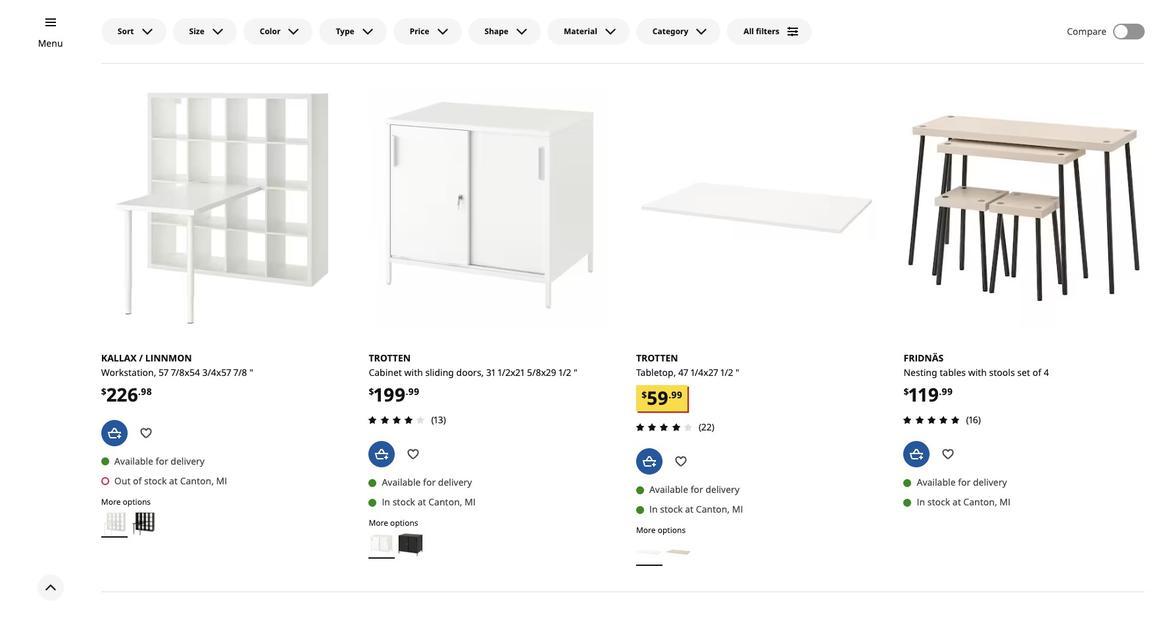 Task type: describe. For each thing, give the bounding box(es) containing it.
additional
[[125, 7, 169, 19]]

canton, for nesting tables with stools set of 4
[[964, 496, 997, 509]]

$ inside fridnäs nesting tables with stools set of 4 $ 119 . 99
[[904, 385, 909, 398]]

stock for tabletop, 47 1/4x27 1/2 "
[[660, 504, 683, 516]]

colours
[[171, 7, 203, 19]]

color
[[260, 26, 281, 37]]

$ inside 'kallax / linnmon workstation, 57 7/8x54 3/4x57 7/8 " $ 226 . 98'
[[101, 385, 107, 398]]

delivery for 199
[[438, 477, 472, 489]]

more for 226
[[101, 497, 121, 508]]

trotten for trotten tabletop, 47 1/4x27 1/2 "
[[636, 352, 678, 364]]

color button
[[243, 18, 313, 45]]

shape button
[[468, 18, 541, 45]]

material button
[[548, 18, 630, 45]]

" inside trotten tabletop, 47 1/4x27 1/2 "
[[736, 366, 740, 379]]

7/8x54
[[171, 366, 200, 379]]

with inside trotten cabinet with sliding doors, 31 1/2x21 5/8x29 1/2 " $ 199 . 99
[[404, 366, 423, 379]]

trotten cabinet with sliding doors, 31 1/2x21 5/8x29 1/2 " $ 199 . 99
[[369, 352, 578, 407]]

additional colours available
[[125, 7, 244, 19]]

$ 59 . 99
[[642, 386, 682, 411]]

size
[[189, 26, 205, 37]]

all
[[744, 26, 754, 37]]

shape
[[485, 26, 509, 37]]

size button
[[173, 18, 237, 45]]

tables
[[940, 366, 966, 379]]

material
[[564, 26, 597, 37]]

(22)
[[699, 421, 715, 434]]

226
[[107, 382, 138, 407]]

99 inside fridnäs nesting tables with stools set of 4 $ 119 . 99
[[942, 385, 953, 398]]

tabletop,
[[636, 366, 676, 379]]

doors,
[[456, 366, 484, 379]]

more for 199
[[369, 518, 388, 529]]

available for delivery down (22)
[[649, 484, 740, 496]]

of inside fridnäs nesting tables with stools set of 4 $ 119 . 99
[[1033, 366, 1042, 379]]

in stock at canton, mi for 119
[[917, 496, 1011, 509]]

type
[[336, 26, 354, 37]]

3/4x57
[[202, 366, 231, 379]]

delivery for 119
[[973, 477, 1007, 489]]

in for 119
[[917, 496, 925, 509]]

available for 119
[[917, 477, 956, 489]]

99 inside $ 59 . 99
[[671, 389, 682, 402]]

(16)
[[966, 414, 981, 427]]

sliding
[[425, 366, 454, 379]]

" inside trotten cabinet with sliding doors, 31 1/2x21 5/8x29 1/2 " $ 199 . 99
[[574, 366, 578, 379]]

. inside fridnäs nesting tables with stools set of 4 $ 119 . 99
[[939, 385, 942, 398]]

stock for nesting tables with stools set of 4
[[928, 496, 950, 509]]

filters
[[756, 26, 780, 37]]

98
[[141, 385, 152, 398]]

for for 119
[[958, 477, 971, 489]]

119
[[909, 382, 939, 407]]

47
[[679, 366, 689, 379]]

at for tabletop, 47 1/4x27 1/2 "
[[685, 504, 694, 516]]

$ inside trotten cabinet with sliding doors, 31 1/2x21 5/8x29 1/2 " $ 199 . 99
[[369, 385, 374, 398]]

available for 226
[[114, 455, 153, 468]]

1/2 inside trotten cabinet with sliding doors, 31 1/2x21 5/8x29 1/2 " $ 199 . 99
[[559, 366, 571, 379]]

mi for tabletop, 47 1/4x27 1/2 "
[[732, 504, 743, 516]]

workstation,
[[101, 366, 156, 379]]

with inside fridnäs nesting tables with stools set of 4 $ 119 . 99
[[968, 366, 987, 379]]

compare for 119
[[921, 59, 955, 70]]

nesting
[[904, 366, 938, 379]]

trotten tabletop, 47 1/4x27 1/2 "
[[636, 352, 740, 379]]

review: 4.9 out of 5 stars. total reviews: 16 image
[[900, 413, 964, 429]]

. inside $ 59 . 99
[[669, 389, 671, 402]]



Task type: locate. For each thing, give the bounding box(es) containing it.
1 horizontal spatial 99
[[671, 389, 682, 402]]

review: 3.9 out of 5 stars. total reviews: 22 image
[[632, 420, 696, 436]]

with left stools
[[968, 366, 987, 379]]

set
[[1018, 366, 1031, 379]]

2 horizontal spatial "
[[736, 366, 740, 379]]

$ down tabletop,
[[642, 389, 647, 402]]

available for delivery for 199
[[382, 477, 472, 489]]

1 vertical spatial of
[[133, 475, 142, 488]]

at for nesting tables with stools set of 4
[[953, 496, 961, 509]]

3 " from the left
[[574, 366, 578, 379]]

2 " from the left
[[736, 366, 740, 379]]

" right 1/4x27
[[736, 366, 740, 379]]

options for 199
[[390, 518, 418, 529]]

out
[[114, 475, 131, 488]]

0 horizontal spatial in stock at canton, mi
[[382, 496, 476, 509]]

menu button
[[38, 36, 63, 51]]

0 horizontal spatial "
[[250, 366, 253, 379]]

compare for 226
[[118, 59, 152, 70]]

available for delivery for 119
[[917, 477, 1007, 489]]

at for cabinet with sliding doors, 31 1/2x21 5/8x29 1/2 "
[[418, 496, 426, 509]]

delivery down (16)
[[973, 477, 1007, 489]]

99 inside trotten cabinet with sliding doors, 31 1/2x21 5/8x29 1/2 " $ 199 . 99
[[408, 385, 420, 398]]

1 horizontal spatial of
[[1033, 366, 1042, 379]]

1 horizontal spatial trotten
[[636, 352, 678, 364]]

canton, for tabletop, 47 1/4x27 1/2 "
[[696, 504, 730, 516]]

. inside 'kallax / linnmon workstation, 57 7/8x54 3/4x57 7/8 " $ 226 . 98'
[[138, 385, 141, 398]]

for down (13)
[[423, 477, 436, 489]]

1/2 inside trotten tabletop, 47 1/4x27 1/2 "
[[721, 366, 733, 379]]

.
[[138, 385, 141, 398], [406, 385, 408, 398], [939, 385, 942, 398], [669, 389, 671, 402]]

available for delivery
[[114, 455, 205, 468], [382, 477, 472, 489], [917, 477, 1007, 489], [649, 484, 740, 496]]

$ down nesting
[[904, 385, 909, 398]]

1 1/2 from the left
[[721, 366, 733, 379]]

1 horizontal spatial options
[[390, 518, 418, 529]]

2 horizontal spatial 99
[[942, 385, 953, 398]]

" inside 'kallax / linnmon workstation, 57 7/8x54 3/4x57 7/8 " $ 226 . 98'
[[250, 366, 253, 379]]

1 horizontal spatial in stock at canton, mi
[[649, 504, 743, 516]]

mi for cabinet with sliding doors, 31 1/2x21 5/8x29 1/2 "
[[465, 496, 476, 509]]

0 horizontal spatial with
[[404, 366, 423, 379]]

0 horizontal spatial 99
[[408, 385, 420, 398]]

1 horizontal spatial in
[[649, 504, 658, 516]]

available for delivery down (13)
[[382, 477, 472, 489]]

2 horizontal spatial more options
[[636, 525, 686, 537]]

1 horizontal spatial "
[[574, 366, 578, 379]]

. down "workstation,"
[[138, 385, 141, 398]]

all filters button
[[727, 18, 812, 45]]

of right out
[[133, 475, 142, 488]]

99 right 59
[[671, 389, 682, 402]]

0 vertical spatial of
[[1033, 366, 1042, 379]]

more options for 199
[[369, 518, 418, 529]]

with
[[404, 366, 423, 379], [968, 366, 987, 379]]

available
[[114, 455, 153, 468], [382, 477, 421, 489], [917, 477, 956, 489], [649, 484, 688, 496]]

for
[[156, 455, 168, 468], [423, 477, 436, 489], [958, 477, 971, 489], [691, 484, 703, 496]]

delivery
[[171, 455, 205, 468], [438, 477, 472, 489], [973, 477, 1007, 489], [706, 484, 740, 496]]

available down review: 4.2 out of 5 stars. total reviews: 13 image
[[382, 477, 421, 489]]

trotten inside trotten cabinet with sliding doors, 31 1/2x21 5/8x29 1/2 " $ 199 . 99
[[369, 352, 411, 364]]

1 horizontal spatial 1/2
[[721, 366, 733, 379]]

. down tables
[[939, 385, 942, 398]]

available for 199
[[382, 477, 421, 489]]

delivery down (13)
[[438, 477, 472, 489]]

4
[[1044, 366, 1049, 379]]

category button
[[636, 18, 721, 45]]

linnmon
[[145, 352, 192, 364]]

5/8x29
[[527, 366, 556, 379]]

in stock at canton, mi
[[382, 496, 476, 509], [917, 496, 1011, 509], [649, 504, 743, 516]]

$ down "workstation,"
[[101, 385, 107, 398]]

99 right 199
[[408, 385, 420, 398]]

for for 226
[[156, 455, 168, 468]]

in
[[382, 496, 390, 509], [917, 496, 925, 509], [649, 504, 658, 516]]

options
[[123, 497, 151, 508], [390, 518, 418, 529], [658, 525, 686, 537]]

type button
[[319, 18, 387, 45]]

0 horizontal spatial trotten
[[369, 352, 411, 364]]

for for 199
[[423, 477, 436, 489]]

with left sliding
[[404, 366, 423, 379]]

199
[[374, 382, 406, 407]]

available down the review: 3.9 out of 5 stars. total reviews: 22 image
[[649, 484, 688, 496]]

of
[[1033, 366, 1042, 379], [133, 475, 142, 488]]

kallax / linnmon workstation, 57 7/8x54 3/4x57 7/8 " $ 226 . 98
[[101, 352, 253, 407]]

price button
[[393, 18, 462, 45]]

" right the 5/8x29
[[574, 366, 578, 379]]

trotten up cabinet
[[369, 352, 411, 364]]

1 with from the left
[[404, 366, 423, 379]]

mi for nesting tables with stools set of 4
[[1000, 496, 1011, 509]]

in stock at canton, mi for 199
[[382, 496, 476, 509]]

trotten inside trotten tabletop, 47 1/4x27 1/2 "
[[636, 352, 678, 364]]

(13)
[[431, 414, 446, 427]]

2 horizontal spatial options
[[658, 525, 686, 537]]

2 with from the left
[[968, 366, 987, 379]]

canton,
[[180, 475, 214, 488], [429, 496, 462, 509], [964, 496, 997, 509], [696, 504, 730, 516]]

menu
[[38, 37, 63, 49]]

1/2 right the 5/8x29
[[559, 366, 571, 379]]

/
[[139, 352, 143, 364]]

1/4x27
[[691, 366, 718, 379]]

compare
[[1067, 25, 1107, 38], [118, 59, 152, 70], [386, 59, 420, 70], [653, 59, 687, 70], [921, 59, 955, 70]]

more
[[101, 497, 121, 508], [369, 518, 388, 529], [636, 525, 656, 537]]

99 down tables
[[942, 385, 953, 398]]

review: 4.2 out of 5 stars. total reviews: 13 image
[[365, 413, 429, 429]]

for down (22)
[[691, 484, 703, 496]]

57
[[159, 366, 169, 379]]

mi
[[216, 475, 227, 488], [465, 496, 476, 509], [1000, 496, 1011, 509], [732, 504, 743, 516]]

0 horizontal spatial of
[[133, 475, 142, 488]]

more options
[[101, 497, 151, 508], [369, 518, 418, 529], [636, 525, 686, 537]]

fridnäs
[[904, 352, 944, 364]]

stock for cabinet with sliding doors, 31 1/2x21 5/8x29 1/2 "
[[393, 496, 415, 509]]

. down tabletop,
[[669, 389, 671, 402]]

trotten for trotten cabinet with sliding doors, 31 1/2x21 5/8x29 1/2 " $ 199 . 99
[[369, 352, 411, 364]]

. up review: 4.2 out of 5 stars. total reviews: 13 image
[[406, 385, 408, 398]]

0 horizontal spatial 1/2
[[559, 366, 571, 379]]

1 trotten from the left
[[636, 352, 678, 364]]

sort button
[[101, 18, 166, 45]]

of left 4
[[1033, 366, 1042, 379]]

59
[[647, 386, 669, 411]]

" right 7/8
[[250, 366, 253, 379]]

2 horizontal spatial in
[[917, 496, 925, 509]]

0 horizontal spatial more
[[101, 497, 121, 508]]

delivery up the out of stock at canton, mi
[[171, 455, 205, 468]]

for down (16)
[[958, 477, 971, 489]]

stools
[[990, 366, 1015, 379]]

available for delivery down (16)
[[917, 477, 1007, 489]]

price
[[410, 26, 429, 37]]

available for delivery up the out of stock at canton, mi
[[114, 455, 205, 468]]

available up out
[[114, 455, 153, 468]]

. inside trotten cabinet with sliding doors, 31 1/2x21 5/8x29 1/2 " $ 199 . 99
[[406, 385, 408, 398]]

1/2x21
[[498, 366, 525, 379]]

0 horizontal spatial more options
[[101, 497, 151, 508]]

trotten up tabletop,
[[636, 352, 678, 364]]

delivery down (22)
[[706, 484, 740, 496]]

99
[[408, 385, 420, 398], [942, 385, 953, 398], [671, 389, 682, 402]]

1/2
[[721, 366, 733, 379], [559, 366, 571, 379]]

cabinet
[[369, 366, 402, 379]]

out of stock at canton, mi
[[114, 475, 227, 488]]

trotten
[[636, 352, 678, 364], [369, 352, 411, 364]]

2 1/2 from the left
[[559, 366, 571, 379]]

2 horizontal spatial more
[[636, 525, 656, 537]]

0 horizontal spatial in
[[382, 496, 390, 509]]

2 horizontal spatial in stock at canton, mi
[[917, 496, 1011, 509]]

fridnäs nesting tables with stools set of 4 $ 119 . 99
[[904, 352, 1049, 407]]

in for 199
[[382, 496, 390, 509]]

1 horizontal spatial more options
[[369, 518, 418, 529]]

available
[[206, 7, 244, 19]]

2 trotten from the left
[[369, 352, 411, 364]]

"
[[250, 366, 253, 379], [736, 366, 740, 379], [574, 366, 578, 379]]

kallax
[[101, 352, 137, 364]]

0 horizontal spatial options
[[123, 497, 151, 508]]

available down the review: 4.9 out of 5 stars. total reviews: 16 image
[[917, 477, 956, 489]]

31
[[486, 366, 496, 379]]

$ inside $ 59 . 99
[[642, 389, 647, 402]]

1 " from the left
[[250, 366, 253, 379]]

7/8
[[234, 366, 247, 379]]

canton, for cabinet with sliding doors, 31 1/2x21 5/8x29 1/2 "
[[429, 496, 462, 509]]

delivery for 226
[[171, 455, 205, 468]]

options for 226
[[123, 497, 151, 508]]

for up the out of stock at canton, mi
[[156, 455, 168, 468]]

1/2 right 1/4x27
[[721, 366, 733, 379]]

at
[[169, 475, 178, 488], [418, 496, 426, 509], [953, 496, 961, 509], [685, 504, 694, 516]]

$ down cabinet
[[369, 385, 374, 398]]

stock
[[144, 475, 167, 488], [393, 496, 415, 509], [928, 496, 950, 509], [660, 504, 683, 516]]

more options for 226
[[101, 497, 151, 508]]

1 horizontal spatial more
[[369, 518, 388, 529]]

available for delivery for 226
[[114, 455, 205, 468]]

compare for 199
[[386, 59, 420, 70]]

$
[[101, 385, 107, 398], [369, 385, 374, 398], [904, 385, 909, 398], [642, 389, 647, 402]]

1 horizontal spatial with
[[968, 366, 987, 379]]

category
[[653, 26, 689, 37]]

sort
[[118, 26, 134, 37]]

all filters
[[744, 26, 780, 37]]



Task type: vqa. For each thing, say whether or not it's contained in the screenshot.
'"' to the middle
yes



